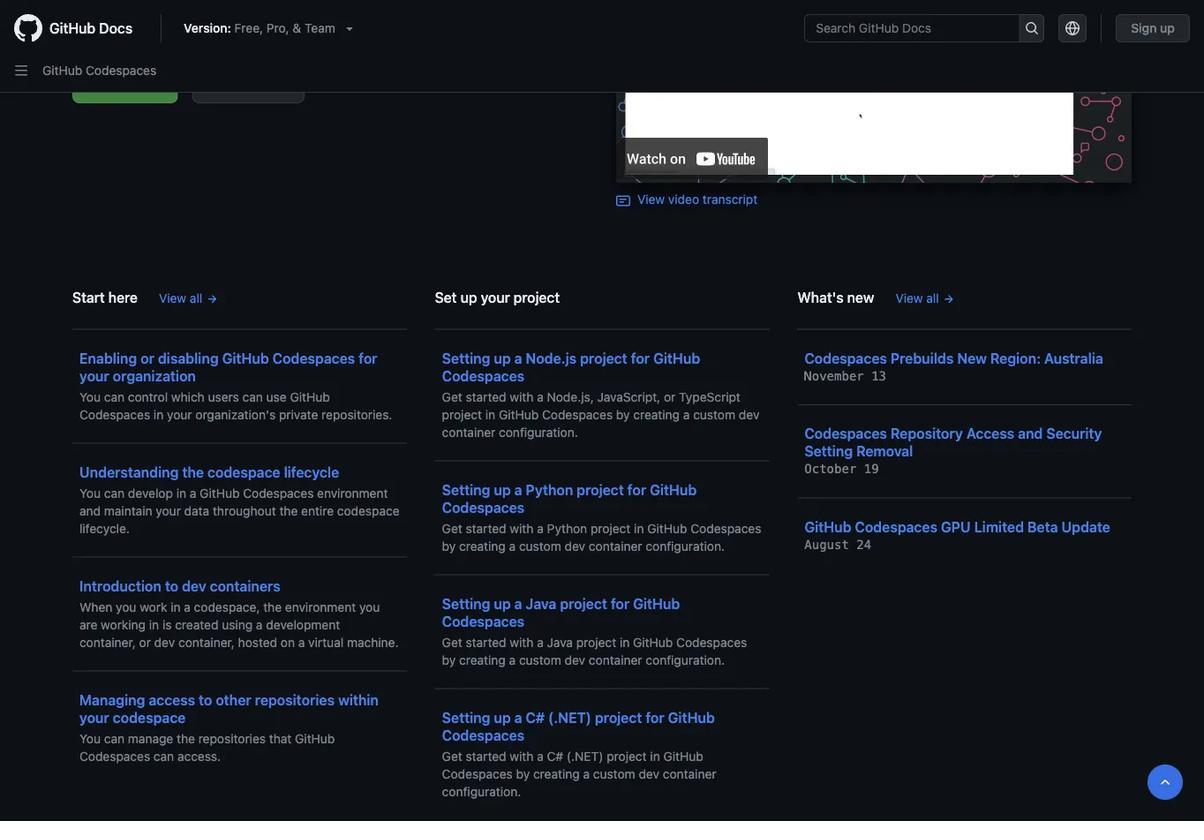 Task type: vqa. For each thing, say whether or not it's contained in the screenshot.
sc 9kayk9 0 image in Manage personal account dropdown button
no



Task type: locate. For each thing, give the bounding box(es) containing it.
0 horizontal spatial view all link
[[159, 289, 218, 307]]

2 vertical spatial codespace
[[113, 709, 186, 726]]

3 you from the top
[[79, 731, 101, 746]]

python
[[526, 481, 573, 498], [547, 521, 587, 535]]

introduction to dev containers when you work in a codespace, the environment you are working in is created using a development container, or dev container, hosted on a virtual machine.
[[79, 577, 399, 649]]

you up lifecycle.
[[79, 486, 101, 500]]

for inside "setting up a node.js project for github codespaces get started with a node.js, javascript, or typescript project in github codespaces by creating a custom dev container configuration."
[[631, 350, 650, 366]]

view all for what's new
[[896, 290, 939, 305]]

java
[[526, 595, 557, 612], [547, 635, 573, 649]]

november
[[805, 369, 864, 383]]

scroll to top image
[[1158, 775, 1172, 789]]

creating inside "setting up a node.js project for github codespaces get started with a node.js, javascript, or typescript project in github codespaces by creating a custom dev container configuration."
[[633, 407, 680, 422]]

a
[[514, 350, 522, 366], [537, 389, 544, 404], [683, 407, 690, 422], [514, 481, 522, 498], [190, 486, 196, 500], [537, 521, 544, 535], [509, 539, 516, 553], [514, 595, 522, 612], [184, 599, 191, 614], [256, 617, 263, 632], [298, 635, 305, 649], [537, 635, 544, 649], [509, 652, 516, 667], [514, 709, 522, 726], [537, 749, 544, 763], [583, 766, 590, 781]]

2 get from the top
[[442, 521, 462, 535]]

select language: current language is english image
[[1066, 21, 1080, 35]]

0 horizontal spatial container,
[[79, 635, 136, 649]]

using
[[222, 617, 253, 632]]

0 vertical spatial c#
[[526, 709, 545, 726]]

0 vertical spatial you
[[79, 389, 101, 404]]

in
[[154, 407, 164, 422], [485, 407, 495, 422], [176, 486, 186, 500], [634, 521, 644, 535], [171, 599, 181, 614], [149, 617, 159, 632], [620, 635, 630, 649], [650, 749, 660, 763]]

your down develop
[[156, 503, 181, 518]]

custom inside setting up a c# (.net) project for github codespaces get started with a c# (.net) project in github codespaces by creating a custom dev container configuration.
[[593, 766, 635, 781]]

1 horizontal spatial container,
[[178, 635, 235, 649]]

1 horizontal spatial to
[[199, 691, 212, 708]]

environment up development
[[285, 599, 356, 614]]

or
[[141, 350, 154, 366], [664, 389, 676, 404], [139, 635, 151, 649]]

view right the link icon
[[637, 192, 665, 207]]

you up working
[[116, 599, 136, 614]]

dev inside the setting up a java project for github codespaces get started with a java project in github codespaces by creating a custom dev container configuration.
[[565, 652, 585, 667]]

all for disabling
[[190, 290, 202, 305]]

you inside enabling or disabling github codespaces for your organization you can control which users can use github codespaces in your organization's private repositories.
[[79, 389, 101, 404]]

started inside "setting up a node.js project for github codespaces get started with a node.js, javascript, or typescript project in github codespaces by creating a custom dev container configuration."
[[466, 389, 506, 404]]

update
[[1062, 518, 1111, 535]]

2 all from the left
[[926, 290, 939, 305]]

to inside introduction to dev containers when you work in a codespace, the environment you are working in is created using a development container, or dev container, hosted on a virtual machine.
[[165, 577, 178, 594]]

1 view all link from the left
[[159, 289, 218, 307]]

1 vertical spatial c#
[[547, 749, 563, 763]]

or inside introduction to dev containers when you work in a codespace, the environment you are working in is created using a development container, or dev container, hosted on a virtual machine.
[[139, 635, 151, 649]]

configuration. inside setting up a python project for github codespaces get started with a python project in github codespaces by creating a custom dev container configuration.
[[646, 539, 725, 553]]

your
[[481, 289, 510, 305], [79, 367, 109, 384], [167, 407, 192, 422], [156, 503, 181, 518], [79, 709, 109, 726]]

container
[[442, 425, 496, 439], [589, 539, 642, 553], [589, 652, 642, 667], [663, 766, 717, 781]]

repositories
[[255, 691, 335, 708], [198, 731, 266, 746]]

the up access.
[[177, 731, 195, 746]]

and inside understanding the codespace lifecycle you can develop in a github codespaces environment and maintain your data throughout the entire codespace lifecycle.
[[79, 503, 101, 518]]

to up 'work'
[[165, 577, 178, 594]]

codespaces inside main banner
[[86, 63, 156, 78]]

none search field inside main banner
[[805, 14, 1045, 42]]

control
[[128, 389, 168, 404]]

0 vertical spatial to
[[165, 577, 178, 594]]

and
[[1018, 425, 1043, 442], [79, 503, 101, 518]]

1 vertical spatial and
[[79, 503, 101, 518]]

container inside setting up a python project for github codespaces get started with a python project in github codespaces by creating a custom dev container configuration.
[[589, 539, 642, 553]]

free,
[[234, 21, 263, 35]]

enabling or disabling github codespaces for your organization you can control which users can use github codespaces in your organization's private repositories.
[[79, 350, 392, 422]]

started inside the setting up a java project for github codespaces get started with a java project in github codespaces by creating a custom dev container configuration.
[[466, 635, 506, 649]]

up inside "setting up a node.js project for github codespaces get started with a node.js, javascript, or typescript project in github codespaces by creating a custom dev container configuration."
[[494, 350, 511, 366]]

0 vertical spatial or
[[141, 350, 154, 366]]

1 horizontal spatial you
[[359, 599, 380, 614]]

you down managing
[[79, 731, 101, 746]]

overview
[[94, 73, 156, 90]]

the down containers
[[263, 599, 282, 614]]

1 container, from the left
[[79, 635, 136, 649]]

environment up entire
[[317, 486, 388, 500]]

2 vertical spatial you
[[79, 731, 101, 746]]

view all link for start here
[[159, 289, 218, 307]]

custom
[[693, 407, 735, 422], [519, 539, 561, 553], [519, 652, 561, 667], [593, 766, 635, 781]]

node.js
[[526, 350, 577, 366]]

repositories up access.
[[198, 731, 266, 746]]

2 view all link from the left
[[896, 289, 955, 307]]

environment inside understanding the codespace lifecycle you can develop in a github codespaces environment and maintain your data throughout the entire codespace lifecycle.
[[317, 486, 388, 500]]

view video transcript
[[637, 192, 758, 207]]

dev
[[739, 407, 760, 422], [565, 539, 585, 553], [182, 577, 206, 594], [154, 635, 175, 649], [565, 652, 585, 667], [639, 766, 660, 781]]

setting inside setting up a python project for github codespaces get started with a python project in github codespaces by creating a custom dev container configuration.
[[442, 481, 490, 498]]

3 get from the top
[[442, 635, 462, 649]]

creating
[[633, 407, 680, 422], [459, 539, 506, 553], [459, 652, 506, 667], [533, 766, 580, 781]]

1 started from the top
[[466, 389, 506, 404]]

you for managing access to other repositories within your codespace
[[79, 731, 101, 746]]

up
[[1160, 21, 1175, 35], [461, 289, 477, 305], [494, 350, 511, 366], [494, 481, 511, 498], [494, 595, 511, 612], [494, 709, 511, 726]]

you inside 'managing access to other repositories within your codespace you can manage the repositories that github codespaces can access.'
[[79, 731, 101, 746]]

in inside setting up a c# (.net) project for github codespaces get started with a c# (.net) project in github codespaces by creating a custom dev container configuration.
[[650, 749, 660, 763]]

up inside setting up a c# (.net) project for github codespaces get started with a c# (.net) project in github codespaces by creating a custom dev container configuration.
[[494, 709, 511, 726]]

can up maintain
[[104, 486, 125, 500]]

with inside "setting up a node.js project for github codespaces get started with a node.js, javascript, or typescript project in github codespaces by creating a custom dev container configuration."
[[510, 389, 534, 404]]

other
[[216, 691, 251, 708]]

0 vertical spatial environment
[[317, 486, 388, 500]]

get for setting up a java project for github codespaces
[[442, 635, 462, 649]]

view right the 'new'
[[896, 290, 923, 305]]

are
[[79, 617, 97, 632]]

with
[[510, 389, 534, 404], [510, 521, 534, 535], [510, 635, 534, 649], [510, 749, 534, 763]]

4 started from the top
[[466, 749, 506, 763]]

throughout
[[213, 503, 276, 518]]

to
[[165, 577, 178, 594], [199, 691, 212, 708]]

get for setting up a node.js project for github codespaces
[[442, 389, 462, 404]]

access.
[[177, 749, 221, 763]]

for inside enabling or disabling github codespaces for your organization you can control which users can use github codespaces in your organization's private repositories.
[[359, 350, 378, 366]]

1 view all from the left
[[159, 290, 202, 305]]

container, down working
[[79, 635, 136, 649]]

4 get from the top
[[442, 749, 462, 763]]

for
[[359, 350, 378, 366], [631, 350, 650, 366], [628, 481, 646, 498], [611, 595, 630, 612], [646, 709, 665, 726]]

version: free, pro, & team
[[184, 21, 335, 35]]

0 horizontal spatial to
[[165, 577, 178, 594]]

codespace inside 'managing access to other repositories within your codespace you can manage the repositories that github codespaces can access.'
[[113, 709, 186, 726]]

started inside setting up a python project for github codespaces get started with a python project in github codespaces by creating a custom dev container configuration.
[[466, 521, 506, 535]]

that
[[269, 731, 292, 746]]

with inside setting up a python project for github codespaces get started with a python project in github codespaces by creating a custom dev container configuration.
[[510, 521, 534, 535]]

1 get from the top
[[442, 389, 462, 404]]

with inside the setting up a java project for github codespaces get started with a java project in github codespaces by creating a custom dev container configuration.
[[510, 635, 534, 649]]

for inside the setting up a java project for github codespaces get started with a java project in github codespaces by creating a custom dev container configuration.
[[611, 595, 630, 612]]

on
[[281, 635, 295, 649]]

up inside sign up link
[[1160, 21, 1175, 35]]

1 with from the top
[[510, 389, 534, 404]]

your down enabling
[[79, 367, 109, 384]]

repositories up the that
[[255, 691, 335, 708]]

3 started from the top
[[466, 635, 506, 649]]

up inside setting up a python project for github codespaces get started with a python project in github codespaces by creating a custom dev container configuration.
[[494, 481, 511, 498]]

0 horizontal spatial codespace
[[113, 709, 186, 726]]

0 vertical spatial codespace
[[207, 464, 280, 480]]

or down working
[[139, 635, 151, 649]]

github
[[49, 20, 96, 37], [42, 63, 82, 78], [222, 350, 269, 366], [653, 350, 700, 366], [290, 389, 330, 404], [499, 407, 539, 422], [650, 481, 697, 498], [200, 486, 240, 500], [805, 518, 852, 535], [647, 521, 687, 535], [633, 595, 680, 612], [633, 635, 673, 649], [668, 709, 715, 726], [295, 731, 335, 746], [664, 749, 703, 763]]

1 vertical spatial codespace
[[337, 503, 400, 518]]

setting for setting up a java project for github codespaces
[[442, 595, 490, 612]]

is
[[162, 617, 172, 632]]

1 you from the top
[[79, 389, 101, 404]]

codespaces inside understanding the codespace lifecycle you can develop in a github codespaces environment and maintain your data throughout the entire codespace lifecycle.
[[243, 486, 314, 500]]

started inside setting up a c# (.net) project for github codespaces get started with a c# (.net) project in github codespaces by creating a custom dev container configuration.
[[466, 749, 506, 763]]

or inside "setting up a node.js project for github codespaces get started with a node.js, javascript, or typescript project in github codespaces by creating a custom dev container configuration."
[[664, 389, 676, 404]]

1 you from the left
[[116, 599, 136, 614]]

project
[[514, 289, 560, 305], [580, 350, 628, 366], [442, 407, 482, 422], [577, 481, 624, 498], [591, 521, 631, 535], [560, 595, 607, 612], [576, 635, 616, 649], [595, 709, 642, 726], [607, 749, 647, 763]]

your down which
[[167, 407, 192, 422]]

in inside setting up a python project for github codespaces get started with a python project in github codespaces by creating a custom dev container configuration.
[[634, 521, 644, 535]]

view all link up prebuilds
[[896, 289, 955, 307]]

what's new
[[798, 289, 874, 305]]

1 horizontal spatial all
[[926, 290, 939, 305]]

view all right here
[[159, 290, 202, 305]]

setting up a node.js project for github codespaces get started with a node.js, javascript, or typescript project in github codespaces by creating a custom dev container configuration.
[[442, 350, 760, 439]]

2 view all from the left
[[896, 290, 939, 305]]

1 horizontal spatial and
[[1018, 425, 1043, 442]]

2 vertical spatial or
[[139, 635, 151, 649]]

view all right the 'new'
[[896, 290, 939, 305]]

setting inside codespaces repository access and security setting removal october 19
[[805, 443, 853, 460]]

2 container, from the left
[[178, 635, 235, 649]]

0 horizontal spatial view
[[159, 290, 186, 305]]

or left typescript
[[664, 389, 676, 404]]

github docs link
[[14, 14, 147, 42]]

started
[[466, 389, 506, 404], [466, 521, 506, 535], [466, 635, 506, 649], [466, 749, 506, 763]]

environment for containers
[[285, 599, 356, 614]]

main banner
[[0, 0, 1204, 93]]

environment inside introduction to dev containers when you work in a codespace, the environment you are working in is created using a development container, or dev container, hosted on a virtual machine.
[[285, 599, 356, 614]]

can down manage
[[154, 749, 174, 763]]

get inside setting up a python project for github codespaces get started with a python project in github codespaces by creating a custom dev container configuration.
[[442, 521, 462, 535]]

1 horizontal spatial view all link
[[896, 289, 955, 307]]

1 horizontal spatial view
[[637, 192, 665, 207]]

view all link up disabling
[[159, 289, 218, 307]]

container inside setting up a c# (.net) project for github codespaces get started with a c# (.net) project in github codespaces by creating a custom dev container configuration.
[[663, 766, 717, 781]]

october 19 element
[[805, 462, 879, 476]]

by
[[616, 407, 630, 422], [442, 539, 456, 553], [442, 652, 456, 667], [516, 766, 530, 781]]

github inside understanding the codespace lifecycle you can develop in a github codespaces environment and maintain your data throughout the entire codespace lifecycle.
[[200, 486, 240, 500]]

c#
[[526, 709, 545, 726], [547, 749, 563, 763]]

and right access
[[1018, 425, 1043, 442]]

1 all from the left
[[190, 290, 202, 305]]

13
[[872, 369, 886, 383]]

None search field
[[805, 14, 1045, 42]]

view right here
[[159, 290, 186, 305]]

and up lifecycle.
[[79, 503, 101, 518]]

github docs
[[49, 20, 133, 37]]

get inside "setting up a node.js project for github codespaces get started with a node.js, javascript, or typescript project in github codespaces by creating a custom dev container configuration."
[[442, 389, 462, 404]]

environment for lifecycle
[[317, 486, 388, 500]]

set up your project
[[435, 289, 560, 305]]

here
[[108, 289, 138, 305]]

for inside setting up a c# (.net) project for github codespaces get started with a c# (.net) project in github codespaces by creating a custom dev container configuration.
[[646, 709, 665, 726]]

1 vertical spatial java
[[547, 635, 573, 649]]

what's
[[798, 289, 844, 305]]

container, down created
[[178, 635, 235, 649]]

codespaces inside the github codespaces gpu limited beta update august 24
[[855, 518, 938, 535]]

0 horizontal spatial view all
[[159, 290, 202, 305]]

2 horizontal spatial codespace
[[337, 503, 400, 518]]

19
[[864, 462, 879, 476]]

sign up link
[[1116, 14, 1190, 42]]

4 with from the top
[[510, 749, 534, 763]]

organization's
[[195, 407, 276, 422]]

1 vertical spatial to
[[199, 691, 212, 708]]

all up prebuilds
[[926, 290, 939, 305]]

0 horizontal spatial all
[[190, 290, 202, 305]]

configuration.
[[499, 425, 578, 439], [646, 539, 725, 553], [646, 652, 725, 667], [442, 784, 521, 799]]

all
[[190, 290, 202, 305], [926, 290, 939, 305]]

lifecycle
[[284, 464, 339, 480]]

managing
[[79, 691, 145, 708]]

github inside the github codespaces gpu limited beta update august 24
[[805, 518, 852, 535]]

you down enabling
[[79, 389, 101, 404]]

triangle down image
[[342, 21, 357, 35]]

2 with from the top
[[510, 521, 534, 535]]

0 horizontal spatial and
[[79, 503, 101, 518]]

configuration. inside setting up a c# (.net) project for github codespaces get started with a c# (.net) project in github codespaces by creating a custom dev container configuration.
[[442, 784, 521, 799]]

container inside "setting up a node.js project for github codespaces get started with a node.js, javascript, or typescript project in github codespaces by creating a custom dev container configuration."
[[442, 425, 496, 439]]

up for set up your project
[[461, 289, 477, 305]]

creating inside setting up a python project for github codespaces get started with a python project in github codespaces by creating a custom dev container configuration.
[[459, 539, 506, 553]]

codespace up throughout
[[207, 464, 280, 480]]

custom inside the setting up a java project for github codespaces get started with a java project in github codespaces by creating a custom dev container configuration.
[[519, 652, 561, 667]]

setting
[[442, 350, 490, 366], [805, 443, 853, 460], [442, 481, 490, 498], [442, 595, 490, 612], [442, 709, 490, 726]]

your down managing
[[79, 709, 109, 726]]

2 you from the top
[[79, 486, 101, 500]]

codespace right entire
[[337, 503, 400, 518]]

0 vertical spatial python
[[526, 481, 573, 498]]

tooltip
[[1148, 765, 1183, 800]]

codespace up manage
[[113, 709, 186, 726]]

1 vertical spatial environment
[[285, 599, 356, 614]]

3 with from the top
[[510, 635, 534, 649]]

1 vertical spatial you
[[79, 486, 101, 500]]

setting for setting up a c# (.net) project for github codespaces
[[442, 709, 490, 726]]

get for setting up a python project for github codespaces
[[442, 521, 462, 535]]

your inside 'managing access to other repositories within your codespace you can manage the repositories that github codespaces can access.'
[[79, 709, 109, 726]]

view all link for what's new
[[896, 289, 955, 307]]

0 vertical spatial and
[[1018, 425, 1043, 442]]

for inside setting up a python project for github codespaces get started with a python project in github codespaces by creating a custom dev container configuration.
[[628, 481, 646, 498]]

sign up
[[1131, 21, 1175, 35]]

with inside setting up a c# (.net) project for github codespaces get started with a c# (.net) project in github codespaces by creating a custom dev container configuration.
[[510, 749, 534, 763]]

2 started from the top
[[466, 521, 506, 535]]

use
[[266, 389, 287, 404]]

you up machine.
[[359, 599, 380, 614]]

dev inside setting up a c# (.net) project for github codespaces get started with a c# (.net) project in github codespaces by creating a custom dev container configuration.
[[639, 766, 660, 781]]

1 vertical spatial or
[[664, 389, 676, 404]]

all up disabling
[[190, 290, 202, 305]]

dev inside setting up a python project for github codespaces get started with a python project in github codespaces by creating a custom dev container configuration.
[[565, 539, 585, 553]]

2 horizontal spatial view
[[896, 290, 923, 305]]

can left use
[[242, 389, 263, 404]]

setting inside the setting up a java project for github codespaces get started with a java project in github codespaces by creating a custom dev container configuration.
[[442, 595, 490, 612]]

0 horizontal spatial c#
[[526, 709, 545, 726]]

view
[[637, 192, 665, 207], [159, 290, 186, 305], [896, 290, 923, 305]]

access
[[149, 691, 195, 708]]

1 horizontal spatial view all
[[896, 290, 939, 305]]

container,
[[79, 635, 136, 649], [178, 635, 235, 649]]

or up organization
[[141, 350, 154, 366]]

can
[[104, 389, 125, 404], [242, 389, 263, 404], [104, 486, 125, 500], [104, 731, 125, 746], [154, 749, 174, 763]]

get inside setting up a c# (.net) project for github codespaces get started with a c# (.net) project in github codespaces by creating a custom dev container configuration.
[[442, 749, 462, 763]]

view all
[[159, 290, 202, 305], [896, 290, 939, 305]]

0 vertical spatial java
[[526, 595, 557, 612]]

setting inside "setting up a node.js project for github codespaces get started with a node.js, javascript, or typescript project in github codespaces by creating a custom dev container configuration."
[[442, 350, 490, 366]]

get inside the setting up a java project for github codespaces get started with a java project in github codespaces by creating a custom dev container configuration.
[[442, 635, 462, 649]]

get
[[442, 389, 462, 404], [442, 521, 462, 535], [442, 635, 462, 649], [442, 749, 462, 763]]

codespaces inside codespaces repository access and security setting removal october 19
[[805, 425, 887, 442]]

codespaces inside the "codespaces prebuilds new region: australia november 13"
[[805, 350, 887, 366]]

limited
[[974, 518, 1024, 535]]

for for setting up a node.js project for github codespaces
[[631, 350, 650, 366]]

0 horizontal spatial you
[[116, 599, 136, 614]]

up inside the setting up a java project for github codespaces get started with a java project in github codespaces by creating a custom dev container configuration.
[[494, 595, 511, 612]]

setting inside setting up a c# (.net) project for github codespaces get started with a c# (.net) project in github codespaces by creating a custom dev container configuration.
[[442, 709, 490, 726]]

the
[[182, 464, 204, 480], [279, 503, 298, 518], [263, 599, 282, 614], [177, 731, 195, 746]]

for for enabling or disabling github codespaces for your organization
[[359, 350, 378, 366]]

to left 'other'
[[199, 691, 212, 708]]

in inside "setting up a node.js project for github codespaces get started with a node.js, javascript, or typescript project in github codespaces by creating a custom dev container configuration."
[[485, 407, 495, 422]]

your right set
[[481, 289, 510, 305]]



Task type: describe. For each thing, give the bounding box(es) containing it.
new
[[957, 350, 987, 366]]

github codespaces
[[42, 63, 156, 78]]

github codespaces link
[[42, 63, 156, 78]]

codespaces prebuilds new region: australia november 13
[[805, 350, 1103, 383]]

australia
[[1044, 350, 1103, 366]]

2 you from the left
[[359, 599, 380, 614]]

pro,
[[267, 21, 289, 35]]

prebuilds
[[891, 350, 954, 366]]

new
[[847, 289, 874, 305]]

github codespaces gpu limited beta update august 24
[[805, 518, 1111, 552]]

in inside the setting up a java project for github codespaces get started with a java project in github codespaces by creating a custom dev container configuration.
[[620, 635, 630, 649]]

setting for setting up a node.js project for github codespaces
[[442, 350, 490, 366]]

&
[[293, 21, 301, 35]]

started for setting up a java project for github codespaces
[[466, 635, 506, 649]]

you for enabling or disabling github codespaces for your organization
[[79, 389, 101, 404]]

virtual
[[308, 635, 344, 649]]

security
[[1047, 425, 1102, 442]]

to inside 'managing access to other repositories within your codespace you can manage the repositories that github codespaces can access.'
[[199, 691, 212, 708]]

team
[[305, 21, 335, 35]]

the up data
[[182, 464, 204, 480]]

october
[[805, 462, 857, 476]]

can left control at the left top of the page
[[104, 389, 125, 404]]

1 horizontal spatial c#
[[547, 749, 563, 763]]

and inside codespaces repository access and security setting removal october 19
[[1018, 425, 1043, 442]]

with for node.js
[[510, 389, 534, 404]]

repository
[[891, 425, 963, 442]]

managing access to other repositories within your codespace you can manage the repositories that github codespaces can access.
[[79, 691, 379, 763]]

0 vertical spatial (.net)
[[548, 709, 591, 726]]

removal
[[856, 443, 913, 460]]

creating inside setting up a c# (.net) project for github codespaces get started with a c# (.net) project in github codespaces by creating a custom dev container configuration.
[[533, 766, 580, 781]]

for for setting up a python project for github codespaces
[[628, 481, 646, 498]]

sign
[[1131, 21, 1157, 35]]

github inside 'managing access to other repositories within your codespace you can manage the repositories that github codespaces can access.'
[[295, 731, 335, 746]]

codespaces inside 'managing access to other repositories within your codespace you can manage the repositories that github codespaces can access.'
[[79, 749, 150, 763]]

0 vertical spatial repositories
[[255, 691, 335, 708]]

creating inside the setting up a java project for github codespaces get started with a java project in github codespaces by creating a custom dev container configuration.
[[459, 652, 506, 667]]

setting up a java project for github codespaces get started with a java project in github codespaces by creating a custom dev container configuration.
[[442, 595, 747, 667]]

setting up a c# (.net) project for github codespaces get started with a c# (.net) project in github codespaces by creating a custom dev container configuration.
[[442, 709, 717, 799]]

codespace,
[[194, 599, 260, 614]]

work
[[140, 599, 167, 614]]

by inside "setting up a node.js project for github codespaces get started with a node.js, javascript, or typescript project in github codespaces by creating a custom dev container configuration."
[[616, 407, 630, 422]]

disabling
[[158, 350, 219, 366]]

organization
[[113, 367, 196, 384]]

repositories.
[[321, 407, 392, 422]]

you inside understanding the codespace lifecycle you can develop in a github codespaces environment and maintain your data throughout the entire codespace lifecycle.
[[79, 486, 101, 500]]

your inside understanding the codespace lifecycle you can develop in a github codespaces environment and maintain your data throughout the entire codespace lifecycle.
[[156, 503, 181, 518]]

data
[[184, 503, 209, 518]]

started for setting up a node.js project for github codespaces
[[466, 389, 506, 404]]

created
[[175, 617, 218, 632]]

dev inside "setting up a node.js project for github codespaces get started with a node.js, javascript, or typescript project in github codespaces by creating a custom dev container configuration."
[[739, 407, 760, 422]]

can left manage
[[104, 731, 125, 746]]

or inside enabling or disabling github codespaces for your organization you can control which users can use github codespaces in your organization's private repositories.
[[141, 350, 154, 366]]

understanding
[[79, 464, 179, 480]]

view all for start here
[[159, 290, 202, 305]]

region:
[[991, 350, 1041, 366]]

view for codespaces prebuilds new region: australia
[[896, 290, 923, 305]]

gpu
[[941, 518, 971, 535]]

enabling
[[79, 350, 137, 366]]

in inside enabling or disabling github codespaces for your organization you can control which users can use github codespaces in your organization's private repositories.
[[154, 407, 164, 422]]

by inside setting up a python project for github codespaces get started with a python project in github codespaces by creating a custom dev container configuration.
[[442, 539, 456, 553]]

understanding the codespace lifecycle you can develop in a github codespaces environment and maintain your data throughout the entire codespace lifecycle.
[[79, 464, 400, 535]]

1 horizontal spatial codespace
[[207, 464, 280, 480]]

november 13 element
[[805, 369, 886, 383]]

with for java
[[510, 635, 534, 649]]

development
[[266, 617, 340, 632]]

codespaces repository access and security setting removal october 19
[[805, 425, 1102, 476]]

the left entire
[[279, 503, 298, 518]]

in inside understanding the codespace lifecycle you can develop in a github codespaces environment and maintain your data throughout the entire codespace lifecycle.
[[176, 486, 186, 500]]

within
[[338, 691, 379, 708]]

maintain
[[104, 503, 152, 518]]

video
[[668, 192, 699, 207]]

open sidebar image
[[14, 64, 28, 78]]

august 24 element
[[805, 537, 872, 552]]

view video transcript link
[[616, 192, 758, 208]]

a inside understanding the codespace lifecycle you can develop in a github codespaces environment and maintain your data throughout the entire codespace lifecycle.
[[190, 486, 196, 500]]

the inside 'managing access to other repositories within your codespace you can manage the repositories that github codespaces can access.'
[[177, 731, 195, 746]]

working
[[101, 617, 146, 632]]

by inside the setting up a java project for github codespaces get started with a java project in github codespaces by creating a custom dev container configuration.
[[442, 652, 456, 667]]

docs
[[99, 20, 133, 37]]

started for setting up a python project for github codespaces
[[466, 521, 506, 535]]

view for enabling or disabling github codespaces for your organization
[[159, 290, 186, 305]]

typescript
[[679, 389, 741, 404]]

custom inside "setting up a node.js project for github codespaces get started with a node.js, javascript, or typescript project in github codespaces by creating a custom dev container configuration."
[[693, 407, 735, 422]]

up for setting up a python project for github codespaces get started with a python project in github codespaces by creating a custom dev container configuration.
[[494, 481, 511, 498]]

transcript
[[703, 192, 758, 207]]

javascript,
[[597, 389, 661, 404]]

all for new
[[926, 290, 939, 305]]

for for setting up a java project for github codespaces
[[611, 595, 630, 612]]

up for setting up a c# (.net) project for github codespaces get started with a c# (.net) project in github codespaces by creating a custom dev container configuration.
[[494, 709, 511, 726]]

overview link
[[72, 59, 178, 103]]

start here
[[72, 289, 138, 305]]

hosted
[[238, 635, 277, 649]]

1 vertical spatial (.net)
[[567, 749, 603, 763]]

up for sign up
[[1160, 21, 1175, 35]]

private
[[279, 407, 318, 422]]

Search GitHub Docs search field
[[805, 15, 1019, 41]]

access
[[967, 425, 1015, 442]]

configuration. inside "setting up a node.js project for github codespaces get started with a node.js, javascript, or typescript project in github codespaces by creating a custom dev container configuration."
[[499, 425, 578, 439]]

1 vertical spatial python
[[547, 521, 587, 535]]

beta
[[1028, 518, 1058, 535]]

version:
[[184, 21, 231, 35]]

set
[[435, 289, 457, 305]]

machine.
[[347, 635, 399, 649]]

the inside introduction to dev containers when you work in a codespace, the environment you are working in is created using a development container, or dev container, hosted on a virtual machine.
[[263, 599, 282, 614]]

setting up a python project for github codespaces get started with a python project in github codespaces by creating a custom dev container configuration.
[[442, 481, 761, 553]]

manage
[[128, 731, 173, 746]]

1 vertical spatial repositories
[[198, 731, 266, 746]]

configuration. inside the setting up a java project for github codespaces get started with a java project in github codespaces by creating a custom dev container configuration.
[[646, 652, 725, 667]]

develop
[[128, 486, 173, 500]]

when
[[79, 599, 112, 614]]

by inside setting up a c# (.net) project for github codespaces get started with a c# (.net) project in github codespaces by creating a custom dev container configuration.
[[516, 766, 530, 781]]

setting for setting up a python project for github codespaces
[[442, 481, 490, 498]]

users
[[208, 389, 239, 404]]

containers
[[210, 577, 280, 594]]

with for python
[[510, 521, 534, 535]]

custom inside setting up a python project for github codespaces get started with a python project in github codespaces by creating a custom dev container configuration.
[[519, 539, 561, 553]]

can inside understanding the codespace lifecycle you can develop in a github codespaces environment and maintain your data throughout the entire codespace lifecycle.
[[104, 486, 125, 500]]

container inside the setting up a java project for github codespaces get started with a java project in github codespaces by creating a custom dev container configuration.
[[589, 652, 642, 667]]

august
[[805, 537, 849, 552]]

24
[[857, 537, 872, 552]]

start
[[72, 289, 105, 305]]

link image
[[616, 194, 630, 208]]

up for setting up a java project for github codespaces get started with a java project in github codespaces by creating a custom dev container configuration.
[[494, 595, 511, 612]]

search image
[[1025, 21, 1039, 35]]

lifecycle.
[[79, 521, 130, 535]]

which
[[171, 389, 205, 404]]

entire
[[301, 503, 334, 518]]

up for setting up a node.js project for github codespaces get started with a node.js, javascript, or typescript project in github codespaces by creating a custom dev container configuration.
[[494, 350, 511, 366]]

node.js,
[[547, 389, 594, 404]]



